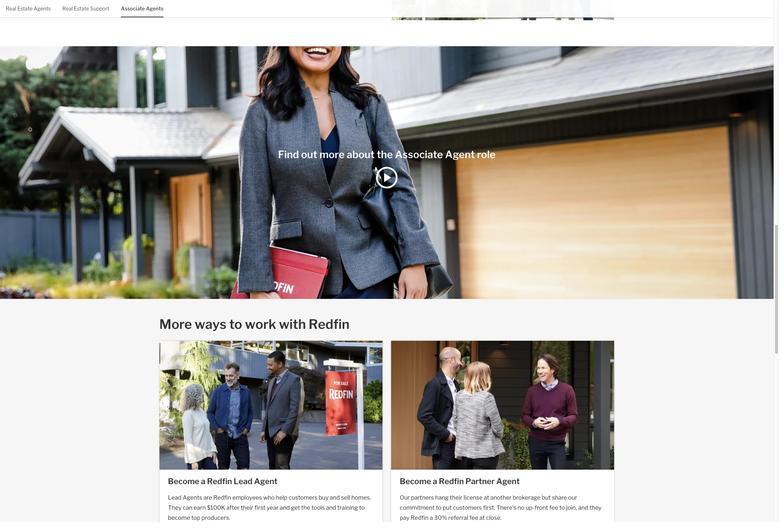 Task type: describe. For each thing, give the bounding box(es) containing it.
share
[[552, 495, 567, 501]]

and down buy
[[326, 505, 336, 512]]

after
[[227, 505, 240, 512]]

year
[[267, 505, 279, 512]]

redfin inside lead agents are redfin employees who help customers buy and sell homes. they can earn $100k after their first year and get the tools and training to become top producers.
[[214, 495, 231, 501]]

become for become a redfin partner agent
[[400, 477, 431, 486]]

30%
[[434, 515, 447, 522]]

hang
[[436, 495, 449, 501]]

first
[[255, 505, 266, 512]]

agents for lead agents are redfin employees who help customers buy and sell homes. they can earn $100k after their first year and get the tools and training to become top producers.
[[183, 495, 202, 501]]

agent laughing with clients image
[[391, 341, 615, 476]]

there's
[[497, 505, 517, 512]]

more
[[159, 316, 192, 332]]

agent talking to customers in front of redfin-listed home image
[[392, 0, 615, 20]]

earn
[[194, 505, 206, 512]]

license
[[464, 495, 483, 501]]

estate for support
[[74, 5, 89, 12]]

to inside lead agents are redfin employees who help customers buy and sell homes. they can earn $100k after their first year and get the tools and training to become top producers.
[[359, 505, 365, 512]]

join,
[[567, 505, 577, 512]]

partners
[[411, 495, 434, 501]]

to left put
[[436, 505, 442, 512]]

work
[[245, 316, 276, 332]]

a for lead
[[201, 477, 206, 486]]

support
[[90, 5, 109, 12]]

ways
[[195, 316, 227, 332]]

lead agents are redfin employees who help customers buy and sell homes. they can earn $100k after their first year and get the tools and training to become top producers.
[[168, 495, 371, 522]]

but
[[542, 495, 551, 501]]

customers inside "our partners hang their license at another brokerage but share our commitment to put customers first. there's no up-front fee to join, and they pay redfin a 30% referral fee at close."
[[453, 505, 482, 512]]

become a redfin partner agent
[[400, 477, 520, 486]]

1 vertical spatial fee
[[470, 515, 479, 522]]

the inside button
[[377, 149, 393, 161]]

become a redfin lead agent link
[[168, 476, 374, 487]]

producers.
[[202, 515, 230, 522]]

brokerage
[[513, 495, 541, 501]]

associate inside button
[[395, 149, 443, 161]]

estate for agents
[[17, 5, 33, 12]]

and left sell
[[330, 495, 340, 501]]

0 vertical spatial at
[[484, 495, 490, 501]]

they
[[168, 505, 182, 512]]

agents for associate agents
[[146, 5, 164, 12]]

pay
[[400, 515, 410, 522]]

become for become a redfin lead agent
[[168, 477, 199, 486]]

more ways to work with redfin
[[159, 316, 350, 332]]

0 vertical spatial associate
[[121, 5, 145, 12]]

redfin inside "our partners hang their license at another brokerage but share our commitment to put customers first. there's no up-front fee to join, and they pay redfin a 30% referral fee at close."
[[411, 515, 429, 522]]

1 horizontal spatial lead
[[234, 477, 253, 486]]

training
[[338, 505, 358, 512]]

real estate agents link
[[6, 0, 51, 16]]

real for real estate agents
[[6, 5, 16, 12]]

they
[[590, 505, 602, 512]]



Task type: vqa. For each thing, say whether or not it's contained in the screenshot.
ESTATE corresponding to Agents
yes



Task type: locate. For each thing, give the bounding box(es) containing it.
their
[[450, 495, 463, 501], [241, 505, 253, 512]]

become up partners
[[400, 477, 431, 486]]

0 vertical spatial customers
[[289, 495, 318, 501]]

agent for become a redfin partner agent
[[497, 477, 520, 486]]

1 become from the left
[[168, 477, 199, 486]]

and inside "our partners hang their license at another brokerage but share our commitment to put customers first. there's no up-front fee to join, and they pay redfin a 30% referral fee at close."
[[579, 505, 589, 512]]

0 horizontal spatial fee
[[470, 515, 479, 522]]

help
[[276, 495, 288, 501]]

fee right referral
[[470, 515, 479, 522]]

customers inside lead agents are redfin employees who help customers buy and sell homes. they can earn $100k after their first year and get the tools and training to become top producers.
[[289, 495, 318, 501]]

agent left role
[[445, 149, 475, 161]]

a up hang
[[433, 477, 438, 486]]

1 horizontal spatial become
[[400, 477, 431, 486]]

customers up get
[[289, 495, 318, 501]]

put
[[443, 505, 452, 512]]

0 vertical spatial lead
[[234, 477, 253, 486]]

0 horizontal spatial the
[[301, 505, 310, 512]]

2 horizontal spatial agents
[[183, 495, 202, 501]]

0 horizontal spatial estate
[[17, 5, 33, 12]]

1 horizontal spatial associate
[[395, 149, 443, 161]]

lead up the employees
[[234, 477, 253, 486]]

real for real estate support
[[62, 5, 73, 12]]

associate agents
[[121, 5, 164, 12]]

2 become from the left
[[400, 477, 431, 486]]

associate
[[121, 5, 145, 12], [395, 149, 443, 161]]

a up are
[[201, 477, 206, 486]]

1 horizontal spatial real
[[62, 5, 73, 12]]

to left join,
[[560, 505, 565, 512]]

$100k
[[207, 505, 225, 512]]

0 horizontal spatial become
[[168, 477, 199, 486]]

0 horizontal spatial lead
[[168, 495, 182, 501]]

1 horizontal spatial agents
[[146, 5, 164, 12]]

a inside "our partners hang their license at another brokerage but share our commitment to put customers first. there's no up-front fee to join, and they pay redfin a 30% referral fee at close."
[[430, 515, 433, 522]]

associate agents link
[[121, 0, 164, 16]]

0 horizontal spatial agents
[[34, 5, 51, 12]]

lead up "they"
[[168, 495, 182, 501]]

0 vertical spatial fee
[[550, 505, 559, 512]]

and down help at the bottom
[[280, 505, 290, 512]]

1 real from the left
[[6, 5, 16, 12]]

out
[[301, 149, 318, 161]]

1 vertical spatial their
[[241, 505, 253, 512]]

our
[[400, 495, 410, 501]]

their inside "our partners hang their license at another brokerage but share our commitment to put customers first. there's no up-front fee to join, and they pay redfin a 30% referral fee at close."
[[450, 495, 463, 501]]

tools
[[312, 505, 325, 512]]

1 horizontal spatial the
[[377, 149, 393, 161]]

lead
[[234, 477, 253, 486], [168, 495, 182, 501]]

become a redfin partner agent link
[[400, 476, 606, 487]]

1 vertical spatial customers
[[453, 505, 482, 512]]

at
[[484, 495, 490, 501], [480, 515, 485, 522]]

at up first.
[[484, 495, 490, 501]]

to left work
[[229, 316, 242, 332]]

partner
[[466, 477, 495, 486]]

are
[[204, 495, 212, 501]]

to down 'homes.'
[[359, 505, 365, 512]]

with
[[279, 316, 306, 332]]

agent
[[445, 149, 475, 161], [254, 477, 278, 486], [497, 477, 520, 486]]

employees
[[233, 495, 262, 501]]

become
[[168, 515, 190, 522]]

more
[[320, 149, 345, 161]]

real estate support link
[[62, 0, 109, 16]]

the inside lead agents are redfin employees who help customers buy and sell homes. they can earn $100k after their first year and get the tools and training to become top producers.
[[301, 505, 310, 512]]

real estate agents
[[6, 5, 51, 12]]

1 vertical spatial the
[[301, 505, 310, 512]]

0 horizontal spatial associate
[[121, 5, 145, 12]]

lead inside lead agents are redfin employees who help customers buy and sell homes. they can earn $100k after their first year and get the tools and training to become top producers.
[[168, 495, 182, 501]]

1 horizontal spatial their
[[450, 495, 463, 501]]

0 vertical spatial their
[[450, 495, 463, 501]]

our partners hang their license at another brokerage but share our commitment to put customers first. there's no up-front fee to join, and they pay redfin a 30% referral fee at close.
[[400, 495, 602, 522]]

homes.
[[352, 495, 371, 501]]

redfin
[[309, 316, 350, 332], [207, 477, 232, 486], [439, 477, 464, 486], [214, 495, 231, 501], [411, 515, 429, 522]]

2 real from the left
[[62, 5, 73, 12]]

get
[[291, 505, 300, 512]]

agents inside lead agents are redfin employees who help customers buy and sell homes. they can earn $100k after their first year and get the tools and training to become top producers.
[[183, 495, 202, 501]]

and right join,
[[579, 505, 589, 512]]

0 horizontal spatial real
[[6, 5, 16, 12]]

up-
[[526, 505, 535, 512]]

1 vertical spatial lead
[[168, 495, 182, 501]]

fee down share
[[550, 505, 559, 512]]

0 horizontal spatial customers
[[289, 495, 318, 501]]

front
[[535, 505, 549, 512]]

the
[[377, 149, 393, 161], [301, 505, 310, 512]]

their down the employees
[[241, 505, 253, 512]]

find out more about the associate agent role
[[278, 149, 496, 161]]

1 vertical spatial associate
[[395, 149, 443, 161]]

become
[[168, 477, 199, 486], [400, 477, 431, 486]]

real estate support
[[62, 5, 109, 12]]

role
[[477, 149, 496, 161]]

who
[[263, 495, 275, 501]]

1 estate from the left
[[17, 5, 33, 12]]

about
[[347, 149, 375, 161]]

1 horizontal spatial estate
[[74, 5, 89, 12]]

0 horizontal spatial agent
[[254, 477, 278, 486]]

no
[[518, 505, 525, 512]]

customers
[[289, 495, 318, 501], [453, 505, 482, 512]]

1 horizontal spatial fee
[[550, 505, 559, 512]]

to
[[229, 316, 242, 332], [359, 505, 365, 512], [436, 505, 442, 512], [560, 505, 565, 512]]

a for partner
[[433, 477, 438, 486]]

agent for become a redfin lead agent
[[254, 477, 278, 486]]

their up put
[[450, 495, 463, 501]]

can
[[183, 505, 193, 512]]

a
[[201, 477, 206, 486], [433, 477, 438, 486], [430, 515, 433, 522]]

estate
[[17, 5, 33, 12], [74, 5, 89, 12]]

and
[[330, 495, 340, 501], [280, 505, 290, 512], [326, 505, 336, 512], [579, 505, 589, 512]]

real
[[6, 5, 16, 12], [62, 5, 73, 12]]

find out more about the associate agent role button
[[0, 46, 774, 299]]

commitment
[[400, 505, 435, 512]]

sell
[[341, 495, 350, 501]]

find
[[278, 149, 299, 161]]

find out more about the associate agent role link
[[0, 46, 774, 299]]

1 horizontal spatial agent
[[445, 149, 475, 161]]

first.
[[483, 505, 496, 512]]

0 horizontal spatial their
[[241, 505, 253, 512]]

referral
[[449, 515, 469, 522]]

agent inside button
[[445, 149, 475, 161]]

1 vertical spatial at
[[480, 515, 485, 522]]

agent and clients image
[[159, 341, 383, 476]]

0 vertical spatial the
[[377, 149, 393, 161]]

customers down license
[[453, 505, 482, 512]]

top
[[191, 515, 200, 522]]

1 horizontal spatial customers
[[453, 505, 482, 512]]

agent up another
[[497, 477, 520, 486]]

agent up the who at the left
[[254, 477, 278, 486]]

become a redfin lead agent
[[168, 477, 278, 486]]

buy
[[319, 495, 329, 501]]

2 estate from the left
[[74, 5, 89, 12]]

fee
[[550, 505, 559, 512], [470, 515, 479, 522]]

our
[[569, 495, 578, 501]]

the right get
[[301, 505, 310, 512]]

at left close.
[[480, 515, 485, 522]]

another
[[491, 495, 512, 501]]

close.
[[486, 515, 502, 522]]

their inside lead agents are redfin employees who help customers buy and sell homes. they can earn $100k after their first year and get the tools and training to become top producers.
[[241, 505, 253, 512]]

agents
[[34, 5, 51, 12], [146, 5, 164, 12], [183, 495, 202, 501]]

the right about at top left
[[377, 149, 393, 161]]

become up can
[[168, 477, 199, 486]]

2 horizontal spatial agent
[[497, 477, 520, 486]]

a left 30%
[[430, 515, 433, 522]]



